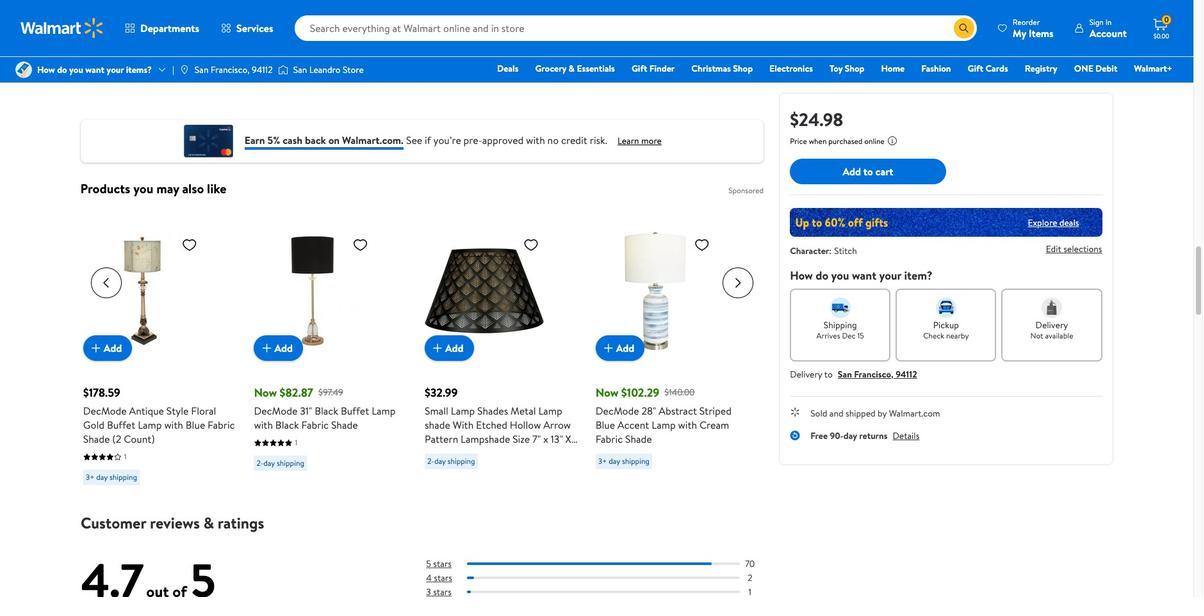 Task type: describe. For each thing, give the bounding box(es) containing it.
1 horizontal spatial 3+ day shipping
[[598, 456, 650, 467]]

(2
[[112, 433, 121, 447]]

shade for $82.87
[[331, 419, 358, 433]]

13"
[[551, 433, 563, 447]]

earn 5% cash back on walmart.com. see if you're pre-approved with no credit risk.
[[245, 133, 608, 147]]

state
[[137, 56, 161, 70]]

available
[[1046, 331, 1074, 342]]

california state chemical warning text none
[[91, 56, 266, 86]]

stars for 5 stars
[[433, 558, 452, 571]]

70
[[745, 558, 755, 571]]

$178.59 decmode antique style floral gold buffet lamp with blue fabric shade (2 count)
[[83, 385, 235, 447]]

one debit link
[[1069, 62, 1124, 76]]

items
[[1029, 26, 1054, 40]]

pre-
[[464, 133, 482, 147]]

by
[[878, 408, 887, 420]]

lamp right small
[[451, 404, 475, 419]]

gift for gift finder
[[632, 62, 648, 75]]

risk.
[[590, 133, 608, 147]]

 image for how
[[15, 62, 32, 78]]

when
[[809, 136, 827, 147]]

with
[[453, 419, 474, 433]]

product group containing now $102.29
[[596, 206, 749, 491]]

sign in to add to favorites list, decmode 28" abstract striped blue accent lamp with cream fabric shade image
[[695, 237, 710, 253]]

shipping
[[824, 319, 857, 332]]

pickup
[[934, 319, 959, 332]]

christmas shop link
[[686, 62, 759, 76]]

shipping down 31"
[[277, 458, 304, 469]]

capitalone image
[[182, 125, 234, 158]]

reorder my items
[[1013, 16, 1054, 40]]

essentials
[[577, 62, 615, 75]]

with inside $178.59 decmode antique style floral gold buffet lamp with blue fabric shade (2 count)
[[164, 419, 183, 433]]

explore deals link
[[1023, 211, 1085, 234]]

31"
[[300, 404, 312, 419]]

finder
[[650, 62, 675, 75]]

christmas shop
[[692, 62, 753, 75]]

pickup check nearby
[[924, 319, 969, 342]]

add to cart image for decmode 28" abstract striped blue accent lamp with cream fabric shade image
[[601, 341, 616, 356]]

electronics link
[[764, 62, 819, 76]]

edit
[[1046, 243, 1062, 256]]

with inside "now $82.87 $97.49 decmode 31" black buffet lamp with black fabric shade"
[[254, 419, 273, 433]]

how do you want your item?
[[790, 268, 933, 284]]

0 horizontal spatial &
[[203, 513, 214, 535]]

etched
[[476, 419, 508, 433]]

grocery & essentials link
[[530, 62, 621, 76]]

home
[[882, 62, 905, 75]]

$97.49
[[319, 386, 343, 399]]

now for $82.87
[[254, 385, 277, 401]]

walmart+
[[1135, 62, 1173, 75]]

Search search field
[[295, 15, 977, 41]]

california
[[91, 56, 135, 70]]

lamp left the wall
[[490, 447, 514, 461]]

to for delivery
[[825, 369, 833, 381]]

sign in account
[[1090, 16, 1127, 40]]

back
[[305, 133, 326, 147]]

now for $102.29
[[596, 385, 619, 401]]

5%
[[268, 133, 280, 147]]

shop for christmas shop
[[733, 62, 753, 75]]

sponsored
[[729, 185, 764, 196]]

add to cart
[[843, 165, 894, 179]]

table
[[465, 447, 488, 461]]

reviews
[[150, 513, 200, 535]]

do for how do you want your item?
[[816, 268, 829, 284]]

registry
[[1025, 62, 1058, 75]]

5 stars
[[426, 558, 452, 571]]

customer
[[80, 513, 146, 535]]

cards
[[986, 62, 1009, 75]]

x
[[544, 433, 549, 447]]

shipping down accent
[[622, 456, 650, 467]]

day inside $32.99 small lamp shades metal lamp shade with etched hollow arrow pattern lampshade size 7" x 13" x 7.8" fitts table lamp wall lamp 2-day shipping
[[434, 456, 446, 467]]

credit
[[561, 133, 588, 147]]

how for how do you want your items?
[[37, 63, 55, 76]]

decmode antique style floral gold buffet lamp with blue fabric shade (2 count) image
[[83, 232, 202, 351]]

striped
[[700, 404, 732, 419]]

delivery for to
[[790, 369, 823, 381]]

add for product 'group' containing now $82.87
[[275, 341, 293, 356]]

add to cart image for decmode antique style floral gold buffet lamp with blue fabric shade (2 count) image at the left of the page
[[88, 341, 104, 356]]

christmas
[[692, 62, 731, 75]]

may
[[156, 180, 179, 197]]

registry link
[[1019, 62, 1064, 76]]

sold
[[811, 408, 828, 420]]

shipping down (2
[[110, 472, 137, 483]]

gift cards
[[968, 62, 1009, 75]]

do for how do you want your items?
[[57, 63, 67, 76]]

with left no at the left top of the page
[[526, 133, 545, 147]]

legal information image
[[888, 136, 898, 146]]

fitts
[[443, 447, 463, 461]]

grocery
[[535, 62, 567, 75]]

price
[[790, 136, 807, 147]]

$32.99 small lamp shades metal lamp shade with etched hollow arrow pattern lampshade size 7" x 13" x 7.8" fitts table lamp wall lamp 2-day shipping
[[425, 385, 572, 467]]

buffet for decmode
[[107, 419, 135, 433]]

you for how do you want your item?
[[832, 268, 850, 284]]

your for items?
[[107, 63, 124, 76]]

blue inside now $102.29 $140.00 decmode 28" abstract striped blue accent lamp with cream fabric shade
[[596, 419, 615, 433]]

product group containing $32.99
[[425, 206, 578, 491]]

2-day shipping
[[257, 458, 304, 469]]

character
[[790, 245, 830, 258]]

san francisco, 94112
[[195, 63, 273, 76]]

your for item?
[[880, 268, 902, 284]]

$82.87
[[280, 385, 313, 401]]

sign in to add to favorites list, decmode antique style floral gold buffet lamp with blue fabric shade (2 count) image
[[182, 237, 197, 253]]

nearby
[[947, 331, 969, 342]]

now $102.29 $140.00 decmode 28" abstract striped blue accent lamp with cream fabric shade
[[596, 385, 732, 447]]

also
[[182, 180, 204, 197]]

x
[[566, 433, 572, 447]]

add for product 'group' containing $32.99
[[445, 341, 464, 356]]

reorder
[[1013, 16, 1040, 27]]

leandro
[[309, 63, 341, 76]]

explore deals
[[1028, 216, 1080, 229]]

decmode for $82.87
[[254, 404, 298, 419]]

$178.59
[[83, 385, 120, 401]]

wall
[[517, 447, 535, 461]]

san for san leandro store
[[293, 63, 307, 76]]

you're
[[434, 133, 461, 147]]

add down purchased
[[843, 165, 861, 179]]

0 horizontal spatial black
[[275, 419, 299, 433]]

stitch
[[835, 245, 857, 258]]

3 progress bar from the top
[[467, 592, 740, 594]]

price when purchased online
[[790, 136, 885, 147]]

floral
[[191, 404, 216, 419]]

cream
[[700, 419, 729, 433]]

add button for decmode antique style floral gold buffet lamp with blue fabric shade (2 count) image at the left of the page
[[83, 336, 132, 361]]

antique
[[129, 404, 164, 419]]



Task type: vqa. For each thing, say whether or not it's contained in the screenshot.
How for How do you want your items?
yes



Task type: locate. For each thing, give the bounding box(es) containing it.
0 horizontal spatial delivery
[[790, 369, 823, 381]]

buffet
[[341, 404, 369, 419], [107, 419, 135, 433]]

add button for decmode 31" black buffet lamp with black fabric shade image
[[254, 336, 303, 361]]

1 add to cart image from the left
[[88, 341, 104, 356]]

1 progress bar from the top
[[467, 563, 740, 566]]

your left item?
[[880, 268, 902, 284]]

delivery for not
[[1036, 319, 1069, 332]]

francisco, up sold and shipped by walmart.com
[[855, 369, 894, 381]]

lampshade
[[461, 433, 510, 447]]

now left $82.87
[[254, 385, 277, 401]]

1 horizontal spatial shop
[[845, 62, 865, 75]]

1 vertical spatial 94112
[[896, 369, 918, 381]]

2 horizontal spatial fabric
[[596, 433, 623, 447]]

2 add button from the left
[[254, 336, 303, 361]]

0 horizontal spatial  image
[[15, 62, 32, 78]]

0 vertical spatial delivery
[[1036, 319, 1069, 332]]

0 horizontal spatial shade
[[83, 433, 110, 447]]

 image
[[15, 62, 32, 78], [278, 63, 288, 76]]

1 horizontal spatial do
[[816, 268, 829, 284]]

0 vertical spatial you
[[69, 63, 83, 76]]

buffet for $82.87
[[341, 404, 369, 419]]

shade down $97.49
[[331, 419, 358, 433]]

0 horizontal spatial 1
[[124, 452, 127, 463]]

2 horizontal spatial shade
[[626, 433, 652, 447]]

shade inside now $102.29 $140.00 decmode 28" abstract striped blue accent lamp with cream fabric shade
[[626, 433, 652, 447]]

2 product group from the left
[[254, 206, 407, 491]]

count)
[[124, 433, 155, 447]]

add to cart image
[[88, 341, 104, 356], [259, 341, 275, 356]]

no
[[548, 133, 559, 147]]

your left items?
[[107, 63, 124, 76]]

you left none
[[69, 63, 83, 76]]

in
[[1106, 16, 1112, 27]]

and
[[830, 408, 844, 420]]

item?
[[905, 268, 933, 284]]

 image right text
[[278, 63, 288, 76]]

1 horizontal spatial your
[[880, 268, 902, 284]]

lamp right accent
[[652, 419, 676, 433]]

0 vertical spatial 1
[[295, 438, 298, 449]]

buffet inside "now $82.87 $97.49 decmode 31" black buffet lamp with black fabric shade"
[[341, 404, 369, 419]]

0 vertical spatial do
[[57, 63, 67, 76]]

arrives
[[817, 331, 841, 342]]

0 horizontal spatial shop
[[733, 62, 753, 75]]

3+ day shipping down (2
[[86, 472, 137, 483]]

sign in to add to favorites list, small lamp shades metal lamp shade with etched hollow arrow pattern lampshade size 7" x 13" x 7.8" fitts table lamp wall lamp image
[[524, 237, 539, 253]]

0 horizontal spatial decmode
[[83, 404, 127, 419]]

with inside now $102.29 $140.00 decmode 28" abstract striped blue accent lamp with cream fabric shade
[[678, 419, 697, 433]]

debit
[[1096, 62, 1118, 75]]

94112
[[252, 63, 273, 76], [896, 369, 918, 381]]

decmode inside $178.59 decmode antique style floral gold buffet lamp with blue fabric shade (2 count)
[[83, 404, 127, 419]]

none
[[91, 73, 112, 86]]

san down dec
[[838, 369, 852, 381]]

grocery & essentials
[[535, 62, 615, 75]]

0 vertical spatial to
[[864, 165, 873, 179]]

delivery up 'sold'
[[790, 369, 823, 381]]

1 horizontal spatial delivery
[[1036, 319, 1069, 332]]

product group containing now $82.87
[[254, 206, 407, 491]]

shade left (2
[[83, 433, 110, 447]]

1 horizontal spatial fabric
[[302, 419, 329, 433]]

decmode 28" abstract striped blue accent lamp with cream fabric shade image
[[596, 232, 715, 351]]

fabric for $82.87
[[302, 419, 329, 433]]

decmode down $102.29
[[596, 404, 639, 419]]

to down arrives
[[825, 369, 833, 381]]

add button up $32.99
[[425, 336, 474, 361]]

shop right 'toy'
[[845, 62, 865, 75]]

7"
[[533, 433, 541, 447]]

shade
[[331, 419, 358, 433], [83, 433, 110, 447], [626, 433, 652, 447]]

$0.00
[[1154, 31, 1170, 40]]

next slide for products you may also like list image
[[723, 268, 754, 299]]

2 now from the left
[[596, 385, 619, 401]]

see
[[406, 133, 422, 147]]

0 horizontal spatial do
[[57, 63, 67, 76]]

2 gift from the left
[[968, 62, 984, 75]]

 image
[[179, 65, 190, 75]]

edit selections button
[[1046, 243, 1103, 256]]

san right | at the top of page
[[195, 63, 209, 76]]

lamp left small
[[372, 404, 396, 419]]

shades
[[477, 404, 508, 419]]

0 vertical spatial francisco,
[[211, 63, 250, 76]]

2 add to cart image from the left
[[259, 341, 275, 356]]

lamp right metal
[[539, 404, 563, 419]]

90-
[[830, 430, 844, 443]]

0 horizontal spatial blue
[[186, 419, 205, 433]]

product group
[[83, 206, 236, 491], [254, 206, 407, 491], [425, 206, 578, 491], [596, 206, 749, 491]]

1 horizontal spatial black
[[315, 404, 338, 419]]

san for san francisco, 94112
[[195, 63, 209, 76]]

lamp left x
[[538, 447, 562, 461]]

1 blue from the left
[[186, 419, 205, 433]]

with
[[526, 133, 545, 147], [164, 419, 183, 433], [254, 419, 273, 433], [678, 419, 697, 433]]

text
[[247, 56, 266, 70]]

want for item?
[[852, 268, 877, 284]]

stars right 4
[[434, 572, 452, 585]]

shipped
[[846, 408, 876, 420]]

fabric inside "now $82.87 $97.49 decmode 31" black buffet lamp with black fabric shade"
[[302, 419, 329, 433]]

lamp inside "now $82.87 $97.49 decmode 31" black buffet lamp with black fabric shade"
[[372, 404, 396, 419]]

add to cart image
[[430, 341, 445, 356], [601, 341, 616, 356]]

0 horizontal spatial add to cart image
[[88, 341, 104, 356]]

1 decmode from the left
[[83, 404, 127, 419]]

delivery down intent image for delivery
[[1036, 319, 1069, 332]]

2- inside $32.99 small lamp shades metal lamp shade with etched hollow arrow pattern lampshade size 7" x 13" x 7.8" fitts table lamp wall lamp 2-day shipping
[[428, 456, 434, 467]]

selections
[[1064, 243, 1103, 256]]

now inside now $102.29 $140.00 decmode 28" abstract striped blue accent lamp with cream fabric shade
[[596, 385, 619, 401]]

one debit
[[1075, 62, 1118, 75]]

stars right 5
[[433, 558, 452, 571]]

deals
[[1060, 216, 1080, 229]]

 image for san
[[278, 63, 288, 76]]

2 add to cart image from the left
[[601, 341, 616, 356]]

0 horizontal spatial fabric
[[208, 419, 235, 433]]

departments button
[[114, 13, 210, 44]]

0 horizontal spatial want
[[85, 63, 104, 76]]

& left ratings at the bottom of the page
[[203, 513, 214, 535]]

earn
[[245, 133, 265, 147]]

1 vertical spatial francisco,
[[855, 369, 894, 381]]

1 now from the left
[[254, 385, 277, 401]]

product group containing $178.59
[[83, 206, 236, 491]]

blue
[[186, 419, 205, 433], [596, 419, 615, 433]]

walmart+ link
[[1129, 62, 1179, 76]]

how for how do you want your item?
[[790, 268, 813, 284]]

decmode
[[83, 404, 127, 419], [254, 404, 298, 419], [596, 404, 639, 419]]

1 horizontal spatial blue
[[596, 419, 615, 433]]

electronics
[[770, 62, 813, 75]]

free
[[811, 430, 828, 443]]

1 horizontal spatial 94112
[[896, 369, 918, 381]]

gold
[[83, 419, 105, 433]]

1 horizontal spatial add to cart image
[[259, 341, 275, 356]]

blue inside $178.59 decmode antique style floral gold buffet lamp with blue fabric shade (2 count)
[[186, 419, 205, 433]]

add to cart image for small lamp shades metal lamp shade with etched hollow arrow pattern lampshade size 7" x 13" x 7.8" fitts table lamp wall lamp image
[[430, 341, 445, 356]]

blue left accent
[[596, 419, 615, 433]]

add up $102.29
[[616, 341, 635, 356]]

2 horizontal spatial san
[[838, 369, 852, 381]]

to for add
[[864, 165, 873, 179]]

1 shop from the left
[[733, 62, 753, 75]]

0 vertical spatial 3+
[[598, 456, 607, 467]]

4 stars
[[426, 572, 452, 585]]

you left may at left top
[[133, 180, 153, 197]]

Walmart Site-Wide search field
[[295, 15, 977, 41]]

intent image for delivery image
[[1042, 298, 1063, 319]]

0 vertical spatial stars
[[433, 558, 452, 571]]

0 horizontal spatial you
[[69, 63, 83, 76]]

2 decmode from the left
[[254, 404, 298, 419]]

1 horizontal spatial &
[[569, 62, 575, 75]]

shipping down the pattern
[[448, 456, 475, 467]]

decmode down $82.87
[[254, 404, 298, 419]]

buffet right gold
[[107, 419, 135, 433]]

1 horizontal spatial 3+
[[598, 456, 607, 467]]

1 horizontal spatial decmode
[[254, 404, 298, 419]]

lamp inside now $102.29 $140.00 decmode 28" abstract striped blue accent lamp with cream fabric shade
[[652, 419, 676, 433]]

arrow
[[544, 419, 571, 433]]

on
[[329, 133, 340, 147]]

7.8"
[[425, 447, 440, 461]]

progress bar
[[467, 563, 740, 566], [467, 578, 740, 580], [467, 592, 740, 594]]

products
[[80, 180, 130, 197]]

0 horizontal spatial 94112
[[252, 63, 273, 76]]

delivery inside delivery not available
[[1036, 319, 1069, 332]]

walmart image
[[21, 18, 104, 38]]

fashion link
[[916, 62, 957, 76]]

how down "character"
[[790, 268, 813, 284]]

2 vertical spatial progress bar
[[467, 592, 740, 594]]

san
[[195, 63, 209, 76], [293, 63, 307, 76], [838, 369, 852, 381]]

gift finder link
[[626, 62, 681, 76]]

0 vertical spatial your
[[107, 63, 124, 76]]

add button up $102.29
[[596, 336, 645, 361]]

2 vertical spatial you
[[832, 268, 850, 284]]

small
[[425, 404, 449, 419]]

decmode inside now $102.29 $140.00 decmode 28" abstract striped blue accent lamp with cream fabric shade
[[596, 404, 639, 419]]

progress bar for 70
[[467, 563, 740, 566]]

abstract
[[659, 404, 697, 419]]

black down $97.49
[[315, 404, 338, 419]]

up to sixty percent off deals. shop now. image
[[790, 208, 1103, 237]]

1 vertical spatial 1
[[124, 452, 127, 463]]

3+
[[598, 456, 607, 467], [86, 472, 94, 483]]

1 horizontal spatial san
[[293, 63, 307, 76]]

2- up ratings at the bottom of the page
[[257, 458, 264, 469]]

do left none
[[57, 63, 67, 76]]

$102.29
[[622, 385, 660, 401]]

blue right antique
[[186, 419, 205, 433]]

1 vertical spatial progress bar
[[467, 578, 740, 580]]

shade inside $178.59 decmode antique style floral gold buffet lamp with blue fabric shade (2 count)
[[83, 433, 110, 447]]

0 horizontal spatial san
[[195, 63, 209, 76]]

shade down 28" at right bottom
[[626, 433, 652, 447]]

0 vertical spatial &
[[569, 62, 575, 75]]

add for product 'group' containing $178.59
[[104, 341, 122, 356]]

 image down walmart image
[[15, 62, 32, 78]]

shade for decmode
[[83, 433, 110, 447]]

1 down "count)"
[[124, 452, 127, 463]]

warning
[[207, 56, 244, 70]]

with up 2-day shipping
[[254, 419, 273, 433]]

with right antique
[[164, 419, 183, 433]]

search icon image
[[959, 23, 970, 33]]

warnings
[[91, 30, 131, 44]]

gift left cards
[[968, 62, 984, 75]]

decmode 31" black buffet lamp with black fabric shade image
[[254, 232, 373, 351]]

1 horizontal spatial gift
[[968, 62, 984, 75]]

1
[[295, 438, 298, 449], [124, 452, 127, 463]]

not
[[1031, 331, 1044, 342]]

0 horizontal spatial your
[[107, 63, 124, 76]]

1 horizontal spatial how
[[790, 268, 813, 284]]

sign in to add to favorites list, decmode 31" black buffet lamp with black fabric shade image
[[353, 237, 368, 253]]

0 horizontal spatial 3+
[[86, 472, 94, 483]]

1 horizontal spatial you
[[133, 180, 153, 197]]

want for items?
[[85, 63, 104, 76]]

2 progress bar from the top
[[467, 578, 740, 580]]

1 horizontal spatial buffet
[[341, 404, 369, 419]]

do down character : stitch
[[816, 268, 829, 284]]

0 horizontal spatial gift
[[632, 62, 648, 75]]

2- left fitts
[[428, 456, 434, 467]]

1 product group from the left
[[83, 206, 236, 491]]

black left 31"
[[275, 419, 299, 433]]

deals link
[[492, 62, 525, 76]]

3 add button from the left
[[425, 336, 474, 361]]

add to cart image for decmode 31" black buffet lamp with black fabric shade image
[[259, 341, 275, 356]]

4 product group from the left
[[596, 206, 749, 491]]

fabric inside $178.59 decmode antique style floral gold buffet lamp with blue fabric shade (2 count)
[[208, 419, 235, 433]]

0 horizontal spatial how
[[37, 63, 55, 76]]

walmart.com
[[889, 408, 941, 420]]

|
[[172, 63, 174, 76]]

94112 up walmart.com
[[896, 369, 918, 381]]

customer reviews & ratings
[[80, 513, 264, 535]]

fabric inside now $102.29 $140.00 decmode 28" abstract striped blue accent lamp with cream fabric shade
[[596, 433, 623, 447]]

0 vertical spatial 3+ day shipping
[[598, 456, 650, 467]]

1 horizontal spatial add to cart image
[[601, 341, 616, 356]]

0 horizontal spatial add to cart image
[[430, 341, 445, 356]]

3 product group from the left
[[425, 206, 578, 491]]

1 vertical spatial &
[[203, 513, 214, 535]]

add button up $178.59
[[83, 336, 132, 361]]

black
[[315, 404, 338, 419], [275, 419, 299, 433]]

1 add to cart image from the left
[[430, 341, 445, 356]]

0 horizontal spatial now
[[254, 385, 277, 401]]

fabric right x
[[596, 433, 623, 447]]

buffet down $97.49
[[341, 404, 369, 419]]

& right grocery
[[569, 62, 575, 75]]

0 vertical spatial progress bar
[[467, 563, 740, 566]]

3 decmode from the left
[[596, 404, 639, 419]]

1 vertical spatial you
[[133, 180, 153, 197]]

add up $82.87
[[275, 341, 293, 356]]

decmode down $178.59
[[83, 404, 127, 419]]

francisco,
[[211, 63, 250, 76], [855, 369, 894, 381]]

0 horizontal spatial 3+ day shipping
[[86, 472, 137, 483]]

with left cream
[[678, 419, 697, 433]]

intent image for shipping image
[[830, 298, 851, 319]]

fabric down $97.49
[[302, 419, 329, 433]]

you for how do you want your items?
[[69, 63, 83, 76]]

san francisco, 94112 button
[[838, 369, 918, 381]]

now
[[254, 385, 277, 401], [596, 385, 619, 401]]

lamp left style
[[138, 419, 162, 433]]

online
[[865, 136, 885, 147]]

1 horizontal spatial shade
[[331, 419, 358, 433]]

add button for small lamp shades metal lamp shade with etched hollow arrow pattern lampshade size 7" x 13" x 7.8" fitts table lamp wall lamp image
[[425, 336, 474, 361]]

francisco, down services dropdown button on the top of page
[[211, 63, 250, 76]]

accent
[[618, 419, 649, 433]]

0
[[1165, 14, 1169, 25]]

want down the warnings
[[85, 63, 104, 76]]

now left $102.29
[[596, 385, 619, 401]]

:
[[830, 245, 832, 258]]

stars for 4 stars
[[434, 572, 452, 585]]

2 horizontal spatial you
[[832, 268, 850, 284]]

shop for toy shop
[[845, 62, 865, 75]]

1 horizontal spatial francisco,
[[855, 369, 894, 381]]

capital one  earn 5% cash back on walmart.com. see if you're pre-approved with no credit risk. learn more element
[[618, 134, 662, 148]]

0 vertical spatial want
[[85, 63, 104, 76]]

do
[[57, 63, 67, 76], [816, 268, 829, 284]]

warnings image
[[738, 35, 754, 50]]

how do you want your items?
[[37, 63, 152, 76]]

1 horizontal spatial want
[[852, 268, 877, 284]]

pattern
[[425, 433, 458, 447]]

1 horizontal spatial now
[[596, 385, 619, 401]]

1 horizontal spatial  image
[[278, 63, 288, 76]]

4 add button from the left
[[596, 336, 645, 361]]

want
[[85, 63, 104, 76], [852, 268, 877, 284]]

decmode inside "now $82.87 $97.49 decmode 31" black buffet lamp with black fabric shade"
[[254, 404, 298, 419]]

how down walmart image
[[37, 63, 55, 76]]

san left leandro
[[293, 63, 307, 76]]

1 horizontal spatial to
[[864, 165, 873, 179]]

small lamp shades metal lamp shade with etched hollow arrow pattern lampshade size 7" x 13" x 7.8" fitts table lamp wall lamp image
[[425, 232, 544, 351]]

gift left the finder
[[632, 62, 648, 75]]

sign
[[1090, 16, 1104, 27]]

like
[[207, 180, 226, 197]]

buffet inside $178.59 decmode antique style floral gold buffet lamp with blue fabric shade (2 count)
[[107, 419, 135, 433]]

1 gift from the left
[[632, 62, 648, 75]]

you down stitch
[[832, 268, 850, 284]]

1 vertical spatial your
[[880, 268, 902, 284]]

services button
[[210, 13, 284, 44]]

1 vertical spatial do
[[816, 268, 829, 284]]

now inside "now $82.87 $97.49 decmode 31" black buffet lamp with black fabric shade"
[[254, 385, 277, 401]]

2 blue from the left
[[596, 419, 615, 433]]

1 vertical spatial 3+
[[86, 472, 94, 483]]

fabric right style
[[208, 419, 235, 433]]

products you may also like
[[80, 180, 226, 197]]

2 shop from the left
[[845, 62, 865, 75]]

94112 right 'warning'
[[252, 63, 273, 76]]

1 up 2-day shipping
[[295, 438, 298, 449]]

if
[[425, 133, 431, 147]]

0 $0.00
[[1154, 14, 1170, 40]]

to inside button
[[864, 165, 873, 179]]

shipping inside $32.99 small lamp shades metal lamp shade with etched hollow arrow pattern lampshade size 7" x 13" x 7.8" fitts table lamp wall lamp 2-day shipping
[[448, 456, 475, 467]]

0 horizontal spatial to
[[825, 369, 833, 381]]

want down stitch
[[852, 268, 877, 284]]

0 horizontal spatial buffet
[[107, 419, 135, 433]]

shade inside "now $82.87 $97.49 decmode 31" black buffet lamp with black fabric shade"
[[331, 419, 358, 433]]

hollow
[[510, 419, 541, 433]]

intent image for pickup image
[[936, 298, 957, 319]]

purchased
[[829, 136, 863, 147]]

1 horizontal spatial 2-
[[428, 456, 434, 467]]

store
[[343, 63, 364, 76]]

lamp inside $178.59 decmode antique style floral gold buffet lamp with blue fabric shade (2 count)
[[138, 419, 162, 433]]

1 vertical spatial stars
[[434, 572, 452, 585]]

1 vertical spatial 3+ day shipping
[[86, 472, 137, 483]]

add up $32.99
[[445, 341, 464, 356]]

add button for decmode 28" abstract striped blue accent lamp with cream fabric shade image
[[596, 336, 645, 361]]

account
[[1090, 26, 1127, 40]]

2-
[[428, 456, 434, 467], [257, 458, 264, 469]]

1 add button from the left
[[83, 336, 132, 361]]

edit selections
[[1046, 243, 1103, 256]]

3+ day shipping
[[598, 456, 650, 467], [86, 472, 137, 483]]

1 vertical spatial want
[[852, 268, 877, 284]]

gift for gift cards
[[968, 62, 984, 75]]

0 horizontal spatial francisco,
[[211, 63, 250, 76]]

returns
[[860, 430, 888, 443]]

shop down warnings icon
[[733, 62, 753, 75]]

2 horizontal spatial decmode
[[596, 404, 639, 419]]

3+ day shipping down accent
[[598, 456, 650, 467]]

progress bar for 2
[[467, 578, 740, 580]]

fabric for decmode
[[208, 419, 235, 433]]

add
[[843, 165, 861, 179], [104, 341, 122, 356], [275, 341, 293, 356], [445, 341, 464, 356], [616, 341, 635, 356]]

0 vertical spatial 94112
[[252, 63, 273, 76]]

previous slide for products you may also like list image
[[91, 268, 121, 299]]

to left cart
[[864, 165, 873, 179]]

1 vertical spatial to
[[825, 369, 833, 381]]

1 vertical spatial delivery
[[790, 369, 823, 381]]

add button up $82.87
[[254, 336, 303, 361]]

0 vertical spatial how
[[37, 63, 55, 76]]

decmode for $102.29
[[596, 404, 639, 419]]

add up $178.59
[[104, 341, 122, 356]]

fashion
[[922, 62, 951, 75]]

1 vertical spatial how
[[790, 268, 813, 284]]

1 horizontal spatial 1
[[295, 438, 298, 449]]

0 horizontal spatial 2-
[[257, 458, 264, 469]]



